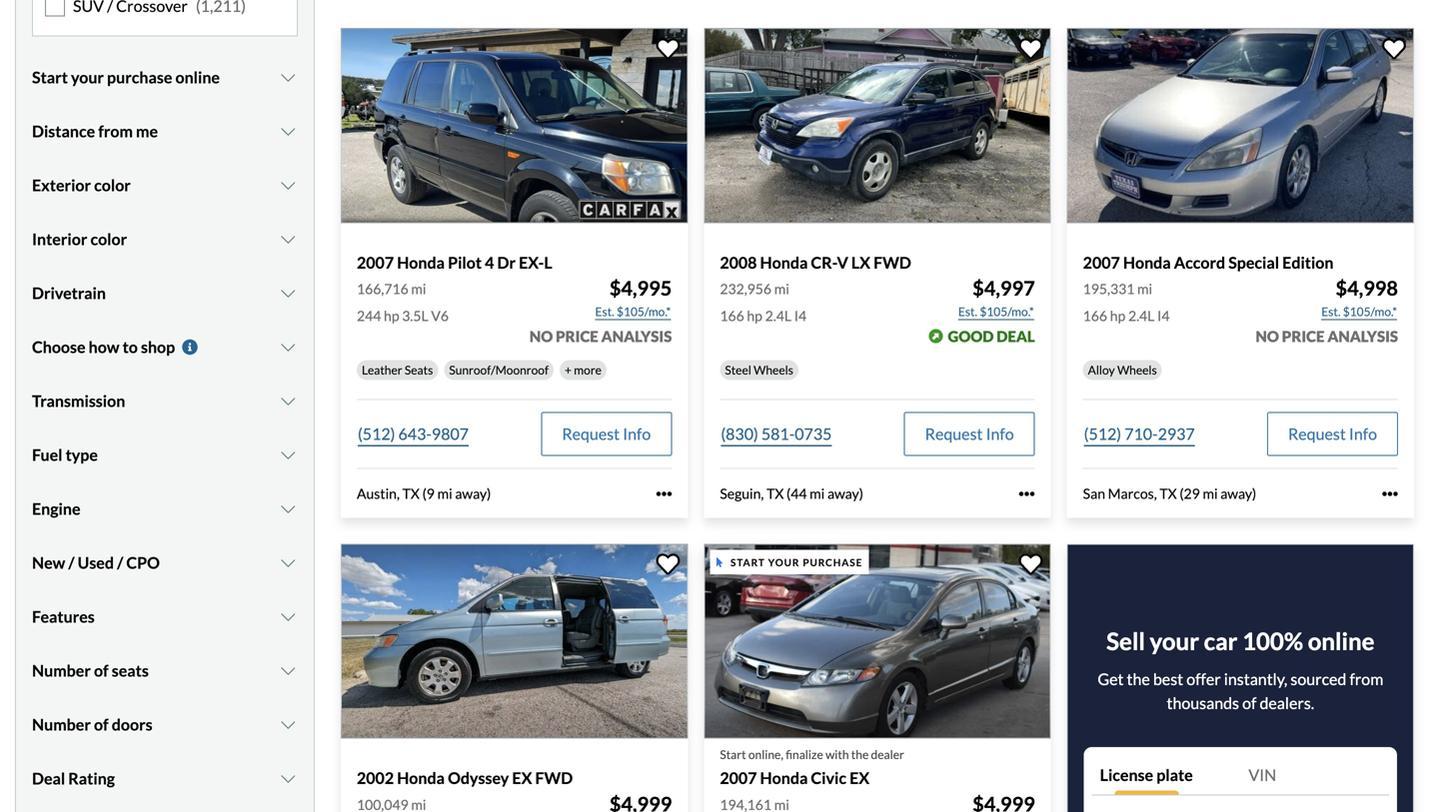 Task type: vqa. For each thing, say whether or not it's contained in the screenshot.
sixth chevron down icon from the bottom of the page
yes



Task type: describe. For each thing, give the bounding box(es) containing it.
the inside 'start online, finalize with the dealer 2007 honda civic ex'
[[851, 748, 869, 762]]

your for start your purchase online
[[71, 67, 104, 87]]

austin,
[[357, 485, 400, 502]]

chevron down image for engine
[[278, 501, 298, 517]]

tx for $4,997
[[767, 485, 784, 502]]

license
[[1100, 766, 1153, 785]]

info for $4,997
[[986, 424, 1014, 444]]

deal rating
[[32, 769, 115, 788]]

mi inside 166,716 mi 244 hp 3.5l v6
[[411, 281, 426, 297]]

ellipsis h image for $4,997
[[1019, 486, 1035, 502]]

blue 2002 honda odyssey ex fwd minivan front-wheel drive automatic image
[[341, 544, 688, 739]]

license plate tab
[[1092, 756, 1241, 796]]

(44
[[787, 485, 807, 502]]

accord
[[1174, 253, 1225, 272]]

ex-
[[519, 253, 544, 272]]

choose how to shop
[[32, 337, 175, 357]]

analysis for $4,998
[[1327, 327, 1398, 345]]

number of seats
[[32, 661, 149, 680]]

start your purchase
[[731, 556, 863, 568]]

2007 for $4,998
[[1083, 253, 1120, 272]]

(512) for $4,998
[[1084, 424, 1121, 444]]

number of seats button
[[32, 646, 298, 696]]

purchase for start your purchase online
[[107, 67, 172, 87]]

2008
[[720, 253, 757, 272]]

v6
[[431, 307, 449, 324]]

$105/mo.* for $4,995
[[617, 304, 671, 319]]

online inside dropdown button
[[175, 67, 220, 87]]

info for $4,995
[[623, 424, 651, 444]]

price for $4,995
[[556, 327, 598, 345]]

exterior color
[[32, 175, 131, 195]]

request info button for $4,995
[[541, 412, 672, 456]]

mi right (44
[[810, 485, 825, 502]]

number of doors
[[32, 715, 152, 734]]

your for sell your car 100% online
[[1150, 627, 1199, 656]]

$4,998 est. $105/mo.* no price analysis
[[1256, 277, 1398, 345]]

no for $4,998
[[1256, 327, 1279, 345]]

chevron down image for number of doors
[[278, 717, 298, 733]]

(512) 710-2937 button
[[1083, 412, 1196, 456]]

number for number of seats
[[32, 661, 91, 680]]

of for doors
[[94, 715, 109, 734]]

2007 honda accord special edition
[[1083, 253, 1334, 272]]

engine
[[32, 499, 80, 518]]

2002 honda odyssey ex fwd
[[357, 769, 573, 788]]

wheels for $4,997
[[754, 363, 793, 377]]

alloy
[[1088, 363, 1115, 377]]

info circle image
[[180, 339, 200, 355]]

3.5l
[[402, 307, 428, 324]]

(29
[[1180, 485, 1200, 502]]

2002 honda odyssey ex fwd link
[[341, 544, 692, 812]]

chevron down image for fuel type
[[278, 447, 298, 463]]

166 for $4,997
[[720, 307, 744, 324]]

edition
[[1282, 253, 1334, 272]]

number for number of doors
[[32, 715, 91, 734]]

chevron down image for number of seats
[[278, 663, 298, 679]]

start for start your purchase online
[[32, 67, 68, 87]]

start for start your purchase
[[731, 556, 765, 568]]

interior color button
[[32, 214, 298, 264]]

mouse pointer image
[[716, 557, 723, 567]]

request info button for $4,998
[[1267, 412, 1398, 456]]

best
[[1153, 670, 1183, 689]]

deal rating button
[[32, 754, 298, 804]]

$4,997 est. $105/mo.*
[[958, 277, 1035, 319]]

request info button for $4,997
[[904, 412, 1035, 456]]

est. for $4,998
[[1321, 304, 1341, 319]]

(830) 581-0735 button
[[720, 412, 833, 456]]

1 vertical spatial fwd
[[535, 769, 573, 788]]

odyssey
[[448, 769, 509, 788]]

offer
[[1186, 670, 1221, 689]]

san marcos, tx (29 mi away)
[[1083, 485, 1256, 502]]

sunroof/moonroof
[[449, 363, 549, 377]]

doors
[[112, 715, 152, 734]]

start your purchase online
[[32, 67, 220, 87]]

(830)
[[721, 424, 758, 444]]

away) for $4,997
[[827, 485, 863, 502]]

sell
[[1106, 627, 1145, 656]]

710-
[[1124, 424, 1158, 444]]

v
[[837, 253, 848, 272]]

steel wheels
[[725, 363, 793, 377]]

232,956
[[720, 281, 772, 297]]

color for exterior color
[[94, 175, 131, 195]]

honda for $4,995
[[397, 253, 445, 272]]

special
[[1228, 253, 1279, 272]]

number of doors button
[[32, 700, 298, 750]]

0735
[[795, 424, 832, 444]]

cr-
[[811, 253, 837, 272]]

2002
[[357, 769, 394, 788]]

195,331 mi 166 hp 2.4l i4
[[1083, 281, 1170, 324]]

new / used / cpo button
[[32, 538, 298, 588]]

$4,998
[[1336, 277, 1398, 300]]

car
[[1204, 627, 1238, 656]]

chevron down image for start your purchase online
[[278, 69, 298, 85]]

3 tx from the left
[[1160, 485, 1177, 502]]

more
[[574, 363, 602, 377]]

request for $4,998
[[1288, 424, 1346, 444]]

seats
[[112, 661, 149, 680]]

seguin, tx (44 mi away)
[[720, 485, 863, 502]]

blue 2008 honda cr-v lx fwd suv / crossover front-wheel drive automatic image
[[704, 28, 1051, 223]]

fuel type button
[[32, 430, 298, 480]]

chevron down image for transmission
[[278, 393, 298, 409]]

est. $105/mo.* button for $4,995
[[594, 302, 672, 322]]

analysis for $4,995
[[601, 327, 672, 345]]

pilot
[[448, 253, 482, 272]]

san
[[1083, 485, 1105, 502]]

away) for $4,995
[[455, 485, 491, 502]]

get
[[1098, 670, 1124, 689]]

black 2007 honda pilot 4 dr ex-l suv / crossover front-wheel drive automatic image
[[341, 28, 688, 223]]

leather
[[362, 363, 402, 377]]

i4 for $4,997
[[794, 307, 807, 324]]

honda for $4,998
[[1123, 253, 1171, 272]]

643-
[[398, 424, 432, 444]]

tx for $4,995
[[402, 485, 420, 502]]

ellipsis h image
[[1382, 486, 1398, 502]]

civic
[[811, 769, 846, 788]]

dealer
[[871, 748, 904, 762]]

vin tab
[[1241, 756, 1389, 796]]

3 away) from the left
[[1220, 485, 1256, 502]]

chevron down image for interior color
[[278, 231, 298, 247]]

mi inside 195,331 mi 166 hp 2.4l i4
[[1137, 281, 1152, 297]]

$4,995 est. $105/mo.* no price analysis
[[530, 277, 672, 345]]

from inside dropdown button
[[98, 121, 133, 141]]

exterior
[[32, 175, 91, 195]]

finalize
[[786, 748, 823, 762]]

1 ex from the left
[[512, 769, 532, 788]]

deal
[[997, 327, 1035, 345]]

lx
[[851, 253, 870, 272]]

new / used / cpo
[[32, 553, 160, 572]]

est. $105/mo.* button for $4,997
[[957, 302, 1035, 322]]

2937
[[1158, 424, 1195, 444]]

1 vertical spatial online
[[1308, 627, 1375, 656]]

+ more
[[565, 363, 602, 377]]

dr
[[497, 253, 516, 272]]

request info for $4,997
[[925, 424, 1014, 444]]

(830) 581-0735
[[721, 424, 832, 444]]

1 / from the left
[[68, 553, 75, 572]]



Task type: locate. For each thing, give the bounding box(es) containing it.
your up "distance from me"
[[71, 67, 104, 87]]

0 horizontal spatial your
[[71, 67, 104, 87]]

2007 down online,
[[720, 769, 757, 788]]

tx left (44
[[767, 485, 784, 502]]

choose how to shop button
[[32, 322, 298, 372]]

start inside 'start online, finalize with the dealer 2007 honda civic ex'
[[720, 748, 746, 762]]

ellipsis h image left seguin,
[[656, 486, 672, 502]]

info
[[623, 424, 651, 444], [986, 424, 1014, 444], [1349, 424, 1377, 444]]

3 est. from the left
[[1321, 304, 1341, 319]]

166,716
[[357, 281, 408, 297]]

$105/mo.* inside $4,997 est. $105/mo.*
[[980, 304, 1034, 319]]

2 request info button from the left
[[904, 412, 1035, 456]]

166 down 195,331
[[1083, 307, 1107, 324]]

chevron down image for exterior color
[[278, 177, 298, 193]]

hp inside "232,956 mi 166 hp 2.4l i4"
[[747, 307, 762, 324]]

1 horizontal spatial price
[[1282, 327, 1325, 345]]

fwd right odyssey at bottom left
[[535, 769, 573, 788]]

2 horizontal spatial est.
[[1321, 304, 1341, 319]]

(512) 643-9807
[[358, 424, 469, 444]]

purchase for start your purchase
[[803, 556, 863, 568]]

166
[[720, 307, 744, 324], [1083, 307, 1107, 324]]

get the best offer instantly, sourced from thousands of dealers.
[[1098, 670, 1383, 713]]

request info for $4,998
[[1288, 424, 1377, 444]]

1 horizontal spatial away)
[[827, 485, 863, 502]]

1 horizontal spatial request info
[[925, 424, 1014, 444]]

0 horizontal spatial fwd
[[535, 769, 573, 788]]

your right the mouse pointer icon
[[768, 556, 800, 568]]

color right interior
[[90, 229, 127, 249]]

1 request info from the left
[[562, 424, 651, 444]]

1 request info button from the left
[[541, 412, 672, 456]]

tx left (29
[[1160, 485, 1177, 502]]

1 vertical spatial purchase
[[803, 556, 863, 568]]

166 inside "232,956 mi 166 hp 2.4l i4"
[[720, 307, 744, 324]]

1 vertical spatial your
[[768, 556, 800, 568]]

start your purchase online button
[[32, 52, 298, 102]]

1 horizontal spatial online
[[1308, 627, 1375, 656]]

good
[[948, 327, 994, 345]]

(9
[[422, 485, 435, 502]]

seguin,
[[720, 485, 764, 502]]

1 vertical spatial of
[[1242, 694, 1257, 713]]

features button
[[32, 592, 298, 642]]

purchase up me at left top
[[107, 67, 172, 87]]

2 ellipsis h image from the left
[[1019, 486, 1035, 502]]

2.4l for $4,998
[[1128, 307, 1155, 324]]

0 vertical spatial purchase
[[107, 67, 172, 87]]

0 vertical spatial fwd
[[874, 253, 911, 272]]

price up + more
[[556, 327, 598, 345]]

2 est. from the left
[[958, 304, 977, 319]]

interior color
[[32, 229, 127, 249]]

0 horizontal spatial analysis
[[601, 327, 672, 345]]

0 horizontal spatial the
[[851, 748, 869, 762]]

hp for $4,998
[[1110, 307, 1126, 324]]

0 horizontal spatial /
[[68, 553, 75, 572]]

2 horizontal spatial request info
[[1288, 424, 1377, 444]]

the right with
[[851, 748, 869, 762]]

analysis down $4,998
[[1327, 327, 1398, 345]]

fuel
[[32, 445, 62, 464]]

1 info from the left
[[623, 424, 651, 444]]

wheels right alloy
[[1117, 363, 1157, 377]]

1 horizontal spatial est. $105/mo.* button
[[957, 302, 1035, 322]]

shop
[[141, 337, 175, 357]]

ellipsis h image left san
[[1019, 486, 1035, 502]]

from right sourced
[[1350, 670, 1383, 689]]

1 tx from the left
[[402, 485, 420, 502]]

ellipsis h image for $4,995
[[656, 486, 672, 502]]

166 down 232,956
[[720, 307, 744, 324]]

1 (512) from the left
[[358, 424, 395, 444]]

away) right (29
[[1220, 485, 1256, 502]]

1 est. from the left
[[595, 304, 614, 319]]

1 no from the left
[[530, 327, 553, 345]]

2 vertical spatial start
[[720, 748, 746, 762]]

your up the best
[[1150, 627, 1199, 656]]

581-
[[761, 424, 795, 444]]

chevron down image for deal rating
[[278, 771, 298, 787]]

chevron down image inside interior color dropdown button
[[278, 231, 298, 247]]

2 horizontal spatial away)
[[1220, 485, 1256, 502]]

chevron down image for drivetrain
[[278, 285, 298, 301]]

type
[[66, 445, 98, 464]]

2 chevron down image from the top
[[278, 123, 298, 139]]

wheels for $4,998
[[1117, 363, 1157, 377]]

0 horizontal spatial request
[[562, 424, 620, 444]]

1 horizontal spatial /
[[117, 553, 123, 572]]

of left seats
[[94, 661, 109, 680]]

purchase
[[107, 67, 172, 87], [803, 556, 863, 568]]

2 vertical spatial of
[[94, 715, 109, 734]]

2 ex from the left
[[850, 769, 870, 788]]

0 horizontal spatial est.
[[595, 304, 614, 319]]

mi
[[411, 281, 426, 297], [774, 281, 789, 297], [1137, 281, 1152, 297], [437, 485, 452, 502], [810, 485, 825, 502], [1203, 485, 1218, 502]]

1 horizontal spatial from
[[1350, 670, 1383, 689]]

of inside get the best offer instantly, sourced from thousands of dealers.
[[1242, 694, 1257, 713]]

honda up 166,716 mi 244 hp 3.5l v6
[[397, 253, 445, 272]]

sell your car 100% online
[[1106, 627, 1375, 656]]

distance from me button
[[32, 106, 298, 156]]

3 hp from the left
[[1110, 307, 1126, 324]]

1 price from the left
[[556, 327, 598, 345]]

purchase down (44
[[803, 556, 863, 568]]

1 horizontal spatial 166
[[1083, 307, 1107, 324]]

0 horizontal spatial price
[[556, 327, 598, 345]]

244
[[357, 307, 381, 324]]

leather seats
[[362, 363, 433, 377]]

0 vertical spatial start
[[32, 67, 68, 87]]

0 horizontal spatial $105/mo.*
[[617, 304, 671, 319]]

1 analysis from the left
[[601, 327, 672, 345]]

est. $105/mo.* button down $4,998
[[1320, 302, 1398, 322]]

number inside number of seats dropdown button
[[32, 661, 91, 680]]

i4 inside 195,331 mi 166 hp 2.4l i4
[[1157, 307, 1170, 324]]

no for $4,995
[[530, 327, 553, 345]]

chevron down image for new / used / cpo
[[278, 555, 298, 571]]

of left the doors
[[94, 715, 109, 734]]

0 vertical spatial from
[[98, 121, 133, 141]]

2007 up 166,716
[[357, 253, 394, 272]]

9807
[[432, 424, 469, 444]]

away)
[[455, 485, 491, 502], [827, 485, 863, 502], [1220, 485, 1256, 502]]

hp down 232,956
[[747, 307, 762, 324]]

1 horizontal spatial analysis
[[1327, 327, 1398, 345]]

2 166 from the left
[[1083, 307, 1107, 324]]

number down features
[[32, 661, 91, 680]]

online
[[175, 67, 220, 87], [1308, 627, 1375, 656]]

2 est. $105/mo.* button from the left
[[957, 302, 1035, 322]]

2 hp from the left
[[747, 307, 762, 324]]

of inside number of doors dropdown button
[[94, 715, 109, 734]]

request for $4,995
[[562, 424, 620, 444]]

1 i4 from the left
[[794, 307, 807, 324]]

wheels right steel
[[754, 363, 793, 377]]

2007 up 195,331
[[1083, 253, 1120, 272]]

est. up good at the right of the page
[[958, 304, 977, 319]]

$105/mo.* inside '$4,998 est. $105/mo.* no price analysis'
[[1343, 304, 1397, 319]]

request info for $4,995
[[562, 424, 651, 444]]

2 vertical spatial your
[[1150, 627, 1199, 656]]

transmission
[[32, 391, 125, 411]]

analysis down $4,995
[[601, 327, 672, 345]]

rating
[[68, 769, 115, 788]]

3 request info from the left
[[1288, 424, 1377, 444]]

est. $105/mo.* button for $4,998
[[1320, 302, 1398, 322]]

2 wheels from the left
[[1117, 363, 1157, 377]]

your inside dropdown button
[[71, 67, 104, 87]]

1 horizontal spatial request
[[925, 424, 983, 444]]

2008 honda cr-v lx fwd
[[720, 253, 911, 272]]

0 vertical spatial your
[[71, 67, 104, 87]]

2 analysis from the left
[[1327, 327, 1398, 345]]

2 tx from the left
[[767, 485, 784, 502]]

1 vertical spatial the
[[851, 748, 869, 762]]

honda for $4,997
[[760, 253, 808, 272]]

2 horizontal spatial est. $105/mo.* button
[[1320, 302, 1398, 322]]

hp
[[384, 307, 399, 324], [747, 307, 762, 324], [1110, 307, 1126, 324]]

0 horizontal spatial purchase
[[107, 67, 172, 87]]

0 vertical spatial of
[[94, 661, 109, 680]]

2 horizontal spatial tx
[[1160, 485, 1177, 502]]

9 chevron down image from the top
[[278, 663, 298, 679]]

2 / from the left
[[117, 553, 123, 572]]

3 $105/mo.* from the left
[[1343, 304, 1397, 319]]

1 est. $105/mo.* button from the left
[[594, 302, 672, 322]]

of inside number of seats dropdown button
[[94, 661, 109, 680]]

est. $105/mo.* button down $4,997
[[957, 302, 1035, 322]]

license plate
[[1100, 766, 1193, 785]]

away) right (44
[[827, 485, 863, 502]]

from left me at left top
[[98, 121, 133, 141]]

chevron down image inside new / used / cpo 'dropdown button'
[[278, 555, 298, 571]]

honda inside 'start online, finalize with the dealer 2007 honda civic ex'
[[760, 769, 808, 788]]

3 info from the left
[[1349, 424, 1377, 444]]

alloy wheels
[[1088, 363, 1157, 377]]

request info button down good at the right of the page
[[904, 412, 1035, 456]]

est. inside $4,995 est. $105/mo.* no price analysis
[[595, 304, 614, 319]]

0 horizontal spatial away)
[[455, 485, 491, 502]]

0 vertical spatial the
[[1127, 670, 1150, 689]]

1 ellipsis h image from the left
[[656, 486, 672, 502]]

chevron down image inside start your purchase online dropdown button
[[278, 69, 298, 85]]

used
[[78, 553, 114, 572]]

mi up 3.5l
[[411, 281, 426, 297]]

of
[[94, 661, 109, 680], [1242, 694, 1257, 713], [94, 715, 109, 734]]

+
[[565, 363, 572, 377]]

1 vertical spatial color
[[90, 229, 127, 249]]

ex inside 'start online, finalize with the dealer 2007 honda civic ex'
[[850, 769, 870, 788]]

est. down $4,998
[[1321, 304, 1341, 319]]

the inside get the best offer instantly, sourced from thousands of dealers.
[[1127, 670, 1150, 689]]

2 horizontal spatial hp
[[1110, 307, 1126, 324]]

0 horizontal spatial request info button
[[541, 412, 672, 456]]

0 vertical spatial online
[[175, 67, 220, 87]]

$105/mo.* inside $4,995 est. $105/mo.* no price analysis
[[617, 304, 671, 319]]

mi right (29
[[1203, 485, 1218, 502]]

1 horizontal spatial i4
[[1157, 307, 1170, 324]]

1 horizontal spatial info
[[986, 424, 1014, 444]]

start up distance
[[32, 67, 68, 87]]

3 chevron down image from the top
[[278, 285, 298, 301]]

1 horizontal spatial your
[[768, 556, 800, 568]]

no inside $4,995 est. $105/mo.* no price analysis
[[530, 327, 553, 345]]

3 request from the left
[[1288, 424, 1346, 444]]

hp for $4,995
[[384, 307, 399, 324]]

distance from me
[[32, 121, 158, 141]]

of down instantly,
[[1242, 694, 1257, 713]]

0 horizontal spatial from
[[98, 121, 133, 141]]

request info button down more
[[541, 412, 672, 456]]

fwd right lx
[[874, 253, 911, 272]]

dealers.
[[1260, 694, 1314, 713]]

0 horizontal spatial request info
[[562, 424, 651, 444]]

1 $105/mo.* from the left
[[617, 304, 671, 319]]

chevron down image inside engine dropdown button
[[278, 501, 298, 517]]

1 horizontal spatial 2007
[[720, 769, 757, 788]]

new
[[32, 553, 65, 572]]

sourced
[[1291, 670, 1346, 689]]

1 number from the top
[[32, 661, 91, 680]]

ellipsis h image
[[656, 486, 672, 502], [1019, 486, 1035, 502]]

2 request info from the left
[[925, 424, 1014, 444]]

0 horizontal spatial online
[[175, 67, 220, 87]]

request info button up ellipsis h image
[[1267, 412, 1398, 456]]

2.4l inside 195,331 mi 166 hp 2.4l i4
[[1128, 307, 1155, 324]]

0 horizontal spatial ex
[[512, 769, 532, 788]]

0 horizontal spatial wheels
[[754, 363, 793, 377]]

2 i4 from the left
[[1157, 307, 1170, 324]]

0 horizontal spatial 166
[[720, 307, 744, 324]]

i4 for $4,998
[[1157, 307, 1170, 324]]

your for start your purchase
[[768, 556, 800, 568]]

color inside interior color dropdown button
[[90, 229, 127, 249]]

est. down $4,995
[[595, 304, 614, 319]]

2 horizontal spatial info
[[1349, 424, 1377, 444]]

mi inside "232,956 mi 166 hp 2.4l i4"
[[774, 281, 789, 297]]

1 request from the left
[[562, 424, 620, 444]]

start
[[32, 67, 68, 87], [731, 556, 765, 568], [720, 748, 746, 762]]

mi right 195,331
[[1137, 281, 1152, 297]]

8 chevron down image from the top
[[278, 609, 298, 625]]

good deal
[[948, 327, 1035, 345]]

color for interior color
[[90, 229, 127, 249]]

(512) 643-9807 button
[[357, 412, 470, 456]]

chevron down image inside number of doors dropdown button
[[278, 717, 298, 733]]

$105/mo.* for $4,997
[[980, 304, 1034, 319]]

1 vertical spatial from
[[1350, 670, 1383, 689]]

0 horizontal spatial est. $105/mo.* button
[[594, 302, 672, 322]]

analysis inside $4,995 est. $105/mo.* no price analysis
[[601, 327, 672, 345]]

honda up 195,331 mi 166 hp 2.4l i4
[[1123, 253, 1171, 272]]

honda left the cr-
[[760, 253, 808, 272]]

interior
[[32, 229, 87, 249]]

1 2.4l from the left
[[765, 307, 792, 324]]

tab list
[[1092, 756, 1389, 796]]

hp right 244
[[384, 307, 399, 324]]

request for $4,997
[[925, 424, 983, 444]]

2007 for $4,995
[[357, 253, 394, 272]]

1 166 from the left
[[720, 307, 744, 324]]

2 request from the left
[[925, 424, 983, 444]]

chevron down image inside fuel type dropdown button
[[278, 447, 298, 463]]

est.
[[595, 304, 614, 319], [958, 304, 977, 319], [1321, 304, 1341, 319]]

3 chevron down image from the top
[[278, 339, 298, 355]]

price for $4,998
[[1282, 327, 1325, 345]]

est. $105/mo.* button down $4,995
[[594, 302, 672, 322]]

4 chevron down image from the top
[[278, 393, 298, 409]]

est. for $4,995
[[595, 304, 614, 319]]

195,331
[[1083, 281, 1135, 297]]

1 chevron down image from the top
[[278, 177, 298, 193]]

online,
[[748, 748, 783, 762]]

analysis inside '$4,998 est. $105/mo.* no price analysis'
[[1327, 327, 1398, 345]]

hp down 195,331
[[1110, 307, 1126, 324]]

1 vertical spatial number
[[32, 715, 91, 734]]

start right the mouse pointer icon
[[731, 556, 765, 568]]

2 $105/mo.* from the left
[[980, 304, 1034, 319]]

price down edition
[[1282, 327, 1325, 345]]

1 horizontal spatial $105/mo.*
[[980, 304, 1034, 319]]

/ left cpo
[[117, 553, 123, 572]]

4 chevron down image from the top
[[278, 717, 298, 733]]

online up sourced
[[1308, 627, 1375, 656]]

wheels
[[754, 363, 793, 377], [1117, 363, 1157, 377]]

100%
[[1242, 627, 1303, 656]]

2 number from the top
[[32, 715, 91, 734]]

chevron down image for features
[[278, 609, 298, 625]]

austin, tx (9 mi away)
[[357, 485, 491, 502]]

0 horizontal spatial 2007
[[357, 253, 394, 272]]

hp inside 195,331 mi 166 hp 2.4l i4
[[1110, 307, 1126, 324]]

(512) for $4,995
[[358, 424, 395, 444]]

chevron down image
[[278, 177, 298, 193], [278, 231, 298, 247], [278, 285, 298, 301], [278, 717, 298, 733], [278, 771, 298, 787]]

2 horizontal spatial your
[[1150, 627, 1199, 656]]

1 chevron down image from the top
[[278, 69, 298, 85]]

start inside dropdown button
[[32, 67, 68, 87]]

0 vertical spatial number
[[32, 661, 91, 680]]

1 hp from the left
[[384, 307, 399, 324]]

of for seats
[[94, 661, 109, 680]]

1 horizontal spatial ellipsis h image
[[1019, 486, 1035, 502]]

3 request info button from the left
[[1267, 412, 1398, 456]]

i4 down the 2007 honda accord special edition
[[1157, 307, 1170, 324]]

ex right odyssey at bottom left
[[512, 769, 532, 788]]

color
[[94, 175, 131, 195], [90, 229, 127, 249]]

0 horizontal spatial no
[[530, 327, 553, 345]]

price inside '$4,998 est. $105/mo.* no price analysis'
[[1282, 327, 1325, 345]]

honda right the 2002
[[397, 769, 445, 788]]

2.4l down 232,956
[[765, 307, 792, 324]]

2 horizontal spatial $105/mo.*
[[1343, 304, 1397, 319]]

1 horizontal spatial purchase
[[803, 556, 863, 568]]

choose
[[32, 337, 86, 357]]

chevron down image inside exterior color dropdown button
[[278, 177, 298, 193]]

2 away) from the left
[[827, 485, 863, 502]]

$105/mo.* down $4,995
[[617, 304, 671, 319]]

start left online,
[[720, 748, 746, 762]]

away) right (9
[[455, 485, 491, 502]]

5 chevron down image from the top
[[278, 447, 298, 463]]

232,956 mi 166 hp 2.4l i4
[[720, 281, 807, 324]]

thousands
[[1167, 694, 1239, 713]]

1 horizontal spatial no
[[1256, 327, 1279, 345]]

cpo
[[126, 553, 160, 572]]

0 horizontal spatial 2.4l
[[765, 307, 792, 324]]

1 horizontal spatial (512)
[[1084, 424, 1121, 444]]

tx left (9
[[402, 485, 420, 502]]

no inside '$4,998 est. $105/mo.* no price analysis'
[[1256, 327, 1279, 345]]

steel
[[725, 363, 751, 377]]

chevron down image for distance from me
[[278, 123, 298, 139]]

chevron down image inside choose how to shop dropdown button
[[278, 339, 298, 355]]

166 for $4,998
[[1083, 307, 1107, 324]]

0 horizontal spatial info
[[623, 424, 651, 444]]

2 (512) from the left
[[1084, 424, 1121, 444]]

1 horizontal spatial request info button
[[904, 412, 1035, 456]]

6 chevron down image from the top
[[278, 501, 298, 517]]

0 horizontal spatial tx
[[402, 485, 420, 502]]

ex right civic
[[850, 769, 870, 788]]

no up sunroof/moonroof
[[530, 327, 553, 345]]

i4 inside "232,956 mi 166 hp 2.4l i4"
[[794, 307, 807, 324]]

hp inside 166,716 mi 244 hp 3.5l v6
[[384, 307, 399, 324]]

0 horizontal spatial ellipsis h image
[[656, 486, 672, 502]]

instantly,
[[1224, 670, 1287, 689]]

$105/mo.* for $4,998
[[1343, 304, 1397, 319]]

online up distance from me dropdown button at the left top
[[175, 67, 220, 87]]

i4 down 2008 honda cr-v lx fwd
[[794, 307, 807, 324]]

1 horizontal spatial wheels
[[1117, 363, 1157, 377]]

1 horizontal spatial est.
[[958, 304, 977, 319]]

1 horizontal spatial fwd
[[874, 253, 911, 272]]

start online, finalize with the dealer 2007 honda civic ex
[[720, 748, 904, 788]]

$105/mo.* down $4,998
[[1343, 304, 1397, 319]]

tab list containing license plate
[[1092, 756, 1389, 796]]

color inside exterior color dropdown button
[[94, 175, 131, 195]]

price inside $4,995 est. $105/mo.* no price analysis
[[556, 327, 598, 345]]

from
[[98, 121, 133, 141], [1350, 670, 1383, 689]]

purchase inside dropdown button
[[107, 67, 172, 87]]

2 price from the left
[[1282, 327, 1325, 345]]

7 chevron down image from the top
[[278, 555, 298, 571]]

color right exterior
[[94, 175, 131, 195]]

(512) left 710-
[[1084, 424, 1121, 444]]

transmission button
[[32, 376, 298, 426]]

1 horizontal spatial hp
[[747, 307, 762, 324]]

2 no from the left
[[1256, 327, 1279, 345]]

drivetrain button
[[32, 268, 298, 318]]

2.4l
[[765, 307, 792, 324], [1128, 307, 1155, 324]]

2 2.4l from the left
[[1128, 307, 1155, 324]]

2.4l for $4,997
[[765, 307, 792, 324]]

1 wheels from the left
[[754, 363, 793, 377]]

2.4l inside "232,956 mi 166 hp 2.4l i4"
[[765, 307, 792, 324]]

the right get
[[1127, 670, 1150, 689]]

est. $105/mo.* button
[[594, 302, 672, 322], [957, 302, 1035, 322], [1320, 302, 1398, 322]]

chevron down image
[[278, 69, 298, 85], [278, 123, 298, 139], [278, 339, 298, 355], [278, 393, 298, 409], [278, 447, 298, 463], [278, 501, 298, 517], [278, 555, 298, 571], [278, 609, 298, 625], [278, 663, 298, 679]]

0 horizontal spatial (512)
[[358, 424, 395, 444]]

2 info from the left
[[986, 424, 1014, 444]]

2 chevron down image from the top
[[278, 231, 298, 247]]

no down the special
[[1256, 327, 1279, 345]]

alabaster silver metallic 2007 honda accord special edition sedan front-wheel drive automatic image
[[1067, 28, 1414, 223]]

2.4l down 195,331
[[1128, 307, 1155, 324]]

1 vertical spatial start
[[731, 556, 765, 568]]

(512) left 643-
[[358, 424, 395, 444]]

1 away) from the left
[[455, 485, 491, 502]]

/ right new
[[68, 553, 75, 572]]

est. inside $4,997 est. $105/mo.*
[[958, 304, 977, 319]]

chevron down image inside distance from me dropdown button
[[278, 123, 298, 139]]

1 horizontal spatial ex
[[850, 769, 870, 788]]

1 horizontal spatial tx
[[767, 485, 784, 502]]

from inside get the best offer instantly, sourced from thousands of dealers.
[[1350, 670, 1383, 689]]

2 horizontal spatial request
[[1288, 424, 1346, 444]]

chevron down image inside drivetrain dropdown button
[[278, 285, 298, 301]]

with
[[826, 748, 849, 762]]

number up deal rating
[[32, 715, 91, 734]]

analysis
[[601, 327, 672, 345], [1327, 327, 1398, 345]]

5 chevron down image from the top
[[278, 771, 298, 787]]

166 inside 195,331 mi 166 hp 2.4l i4
[[1083, 307, 1107, 324]]

hp for $4,997
[[747, 307, 762, 324]]

honda down online,
[[760, 769, 808, 788]]

mi right (9
[[437, 485, 452, 502]]

2 horizontal spatial request info button
[[1267, 412, 1398, 456]]

to
[[122, 337, 138, 357]]

est. for $4,997
[[958, 304, 977, 319]]

1 horizontal spatial the
[[1127, 670, 1150, 689]]

1 horizontal spatial 2.4l
[[1128, 307, 1155, 324]]

0 horizontal spatial hp
[[384, 307, 399, 324]]

chevron down image inside the features dropdown button
[[278, 609, 298, 625]]

chevron down image inside transmission dropdown button
[[278, 393, 298, 409]]

marcos,
[[1108, 485, 1157, 502]]

2 horizontal spatial 2007
[[1083, 253, 1120, 272]]

0 vertical spatial color
[[94, 175, 131, 195]]

chevron down image inside number of seats dropdown button
[[278, 663, 298, 679]]

mi right 232,956
[[774, 281, 789, 297]]

3 est. $105/mo.* button from the left
[[1320, 302, 1398, 322]]

$105/mo.* down $4,997
[[980, 304, 1034, 319]]

0 horizontal spatial i4
[[794, 307, 807, 324]]

gray 2007 honda civic ex sedan front-wheel drive 5-speed automatic image
[[704, 544, 1051, 739]]

info for $4,998
[[1349, 424, 1377, 444]]

how
[[89, 337, 119, 357]]

chevron down image inside deal rating "dropdown button"
[[278, 771, 298, 787]]

number inside number of doors dropdown button
[[32, 715, 91, 734]]

features
[[32, 607, 95, 626]]

est. inside '$4,998 est. $105/mo.* no price analysis'
[[1321, 304, 1341, 319]]

2007 inside 'start online, finalize with the dealer 2007 honda civic ex'
[[720, 769, 757, 788]]



